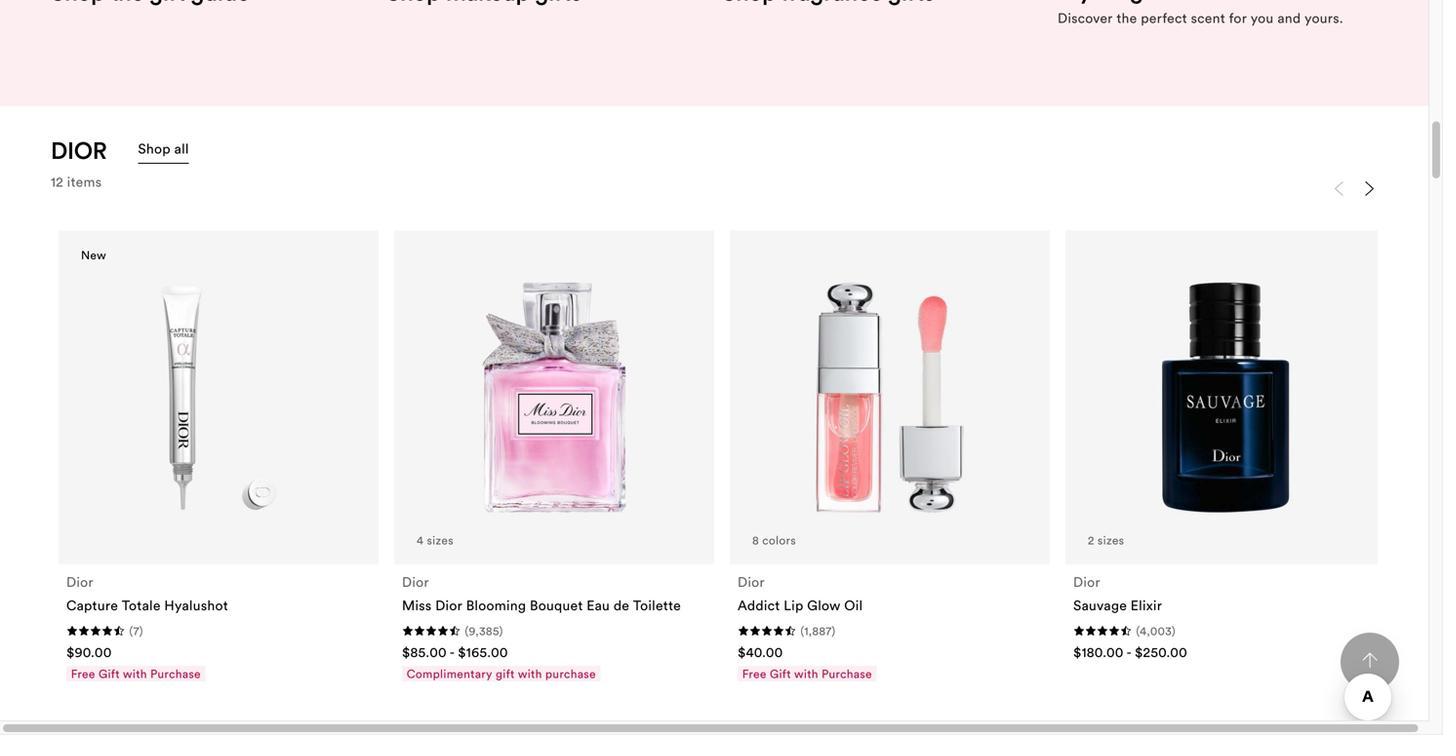 Task type: locate. For each thing, give the bounding box(es) containing it.
purchase
[[150, 667, 201, 682], [822, 667, 872, 682]]

1 horizontal spatial -
[[1127, 644, 1131, 661]]

with inside '$40.00 free gift with purchase'
[[794, 667, 819, 682]]

$180.00
[[1073, 644, 1124, 661]]

with right gift
[[518, 667, 542, 682]]

dior sauvage elixir image
[[1098, 270, 1354, 526]]

free down $90.00
[[71, 667, 95, 682]]

12 items
[[51, 173, 102, 191]]

dior capture totale hyalushot
[[66, 574, 228, 615]]

1 purchase from the left
[[150, 667, 201, 682]]

7
[[133, 624, 139, 639]]

oil
[[844, 597, 863, 615]]

all
[[174, 140, 189, 157]]

( up $180.00 - $250.00
[[1136, 624, 1140, 639]]

with for $40.00
[[794, 667, 819, 682]]

dior up miss
[[402, 574, 429, 591]]

8
[[752, 533, 759, 548]]

$90.00 free gift with purchase
[[66, 644, 201, 682]]

) up $250.00
[[1172, 624, 1176, 639]]

dior
[[66, 574, 93, 591], [402, 574, 429, 591], [738, 574, 765, 591], [1073, 574, 1100, 591], [435, 597, 462, 615]]

dior capture totale hyalushot image
[[91, 270, 347, 526]]

free inside '$40.00 free gift with purchase'
[[742, 667, 767, 682]]

discover
[[1058, 9, 1113, 27]]

sizes
[[427, 533, 454, 548], [1098, 533, 1125, 548]]

dior up the capture
[[66, 574, 93, 591]]

0 horizontal spatial -
[[450, 644, 454, 661]]

( for lip
[[801, 624, 804, 639]]

with
[[123, 667, 147, 682], [518, 667, 542, 682], [794, 667, 819, 682]]

2 horizontal spatial with
[[794, 667, 819, 682]]

purchase
[[545, 667, 596, 682]]

4 sizes
[[417, 533, 454, 548]]

eau
[[587, 597, 610, 615]]

1 gift from the left
[[99, 667, 120, 682]]

sizes right the 4
[[427, 533, 454, 548]]

( down totale
[[129, 624, 133, 639]]

1 free from the left
[[71, 667, 95, 682]]

1 ) from the left
[[139, 624, 143, 639]]

shop
[[138, 140, 171, 157]]

) down totale
[[139, 624, 143, 639]]

1 horizontal spatial purchase
[[822, 667, 872, 682]]

purchase down ( 1,887 )
[[822, 667, 872, 682]]

1 horizontal spatial free
[[742, 667, 767, 682]]

dior
[[51, 136, 107, 165]]

2 ) from the left
[[499, 624, 503, 639]]

gift inside '$40.00 free gift with purchase'
[[770, 667, 791, 682]]

free
[[71, 667, 95, 682], [742, 667, 767, 682]]

2
[[1088, 533, 1094, 548]]

1 - from the left
[[450, 644, 454, 661]]

perfect
[[1141, 9, 1187, 27]]

2 gift from the left
[[770, 667, 791, 682]]

-
[[450, 644, 454, 661], [1127, 644, 1131, 661]]

purchase for glow
[[822, 667, 872, 682]]

2 sizes
[[1088, 533, 1125, 548]]

and
[[1278, 9, 1301, 27]]

hyalushot
[[164, 597, 228, 615]]

- for $180.00
[[1127, 644, 1131, 661]]

2 ( from the left
[[465, 624, 469, 639]]

sizes right 2
[[1098, 533, 1125, 548]]

) down glow
[[832, 624, 836, 639]]

2 sizes from the left
[[1098, 533, 1125, 548]]

- inside $85.00 - $165.00 complimentary gift with purchase
[[450, 644, 454, 661]]

dior inside dior addict lip glow oil
[[738, 574, 765, 591]]

gift
[[99, 667, 120, 682], [770, 667, 791, 682]]

1 with from the left
[[123, 667, 147, 682]]

8 colors
[[752, 533, 796, 548]]

- up complimentary
[[450, 644, 454, 661]]

$165.00
[[458, 644, 508, 661]]

dior for dior addict lip glow oil
[[738, 574, 765, 591]]

) down blooming
[[499, 624, 503, 639]]

gift
[[496, 667, 515, 682]]

elixir
[[1131, 597, 1162, 615]]

dior up addict at the right of page
[[738, 574, 765, 591]]

dior miss dior blooming bouquet eau de toilette
[[402, 574, 681, 615]]

dior inside dior capture totale hyalushot
[[66, 574, 93, 591]]

with down 1,887
[[794, 667, 819, 682]]

purchase inside $90.00 free gift with purchase
[[150, 667, 201, 682]]

0 horizontal spatial free
[[71, 667, 95, 682]]

the
[[1117, 9, 1137, 27]]

( for totale
[[129, 624, 133, 639]]

de
[[614, 597, 630, 615]]

( 1,887 )
[[801, 624, 836, 639]]

1 ( from the left
[[129, 624, 133, 639]]

2 purchase from the left
[[822, 667, 872, 682]]

yours.
[[1305, 9, 1344, 27]]

)
[[139, 624, 143, 639], [499, 624, 503, 639], [832, 624, 836, 639], [1172, 624, 1176, 639]]

purchase down hyalushot
[[150, 667, 201, 682]]

( up $165.00 on the bottom of page
[[465, 624, 469, 639]]

discover the perfect scent for you and yours. link
[[1058, 0, 1378, 28]]

1 horizontal spatial with
[[518, 667, 542, 682]]

with inside $90.00 free gift with purchase
[[123, 667, 147, 682]]

( 7 )
[[129, 624, 143, 639]]

gift down $40.00
[[770, 667, 791, 682]]

lip
[[784, 597, 804, 615]]

dior for dior capture totale hyalushot
[[66, 574, 93, 591]]

gift down $90.00
[[99, 667, 120, 682]]

0 horizontal spatial gift
[[99, 667, 120, 682]]

1 sizes from the left
[[427, 533, 454, 548]]

4,003
[[1140, 624, 1172, 639]]

dior addict lip glow oil image
[[762, 270, 1018, 526]]

2 - from the left
[[1127, 644, 1131, 661]]

0 horizontal spatial sizes
[[427, 533, 454, 548]]

with down ( 7 )
[[123, 667, 147, 682]]

dior addict lip glow oil
[[738, 574, 863, 615]]

3 with from the left
[[794, 667, 819, 682]]

next slide image
[[1362, 181, 1378, 196]]

0 horizontal spatial purchase
[[150, 667, 201, 682]]

1 horizontal spatial sizes
[[1098, 533, 1125, 548]]

free down $40.00
[[742, 667, 767, 682]]

free for $40.00
[[742, 667, 767, 682]]

2 free from the left
[[742, 667, 767, 682]]

gift for $40.00
[[770, 667, 791, 682]]

4 ( from the left
[[1136, 624, 1140, 639]]

free for $90.00
[[71, 667, 95, 682]]

discover the perfect scent for you and yours.
[[1058, 9, 1344, 27]]

) for blooming
[[499, 624, 503, 639]]

free inside $90.00 free gift with purchase
[[71, 667, 95, 682]]

dior inside dior sauvage elixir
[[1073, 574, 1100, 591]]

dior up sauvage
[[1073, 574, 1100, 591]]

3 ( from the left
[[801, 624, 804, 639]]

3 ) from the left
[[832, 624, 836, 639]]

( down lip
[[801, 624, 804, 639]]

dior for dior sauvage elixir
[[1073, 574, 1100, 591]]

2 with from the left
[[518, 667, 542, 682]]

(
[[129, 624, 133, 639], [465, 624, 469, 639], [801, 624, 804, 639], [1136, 624, 1140, 639]]

$250.00
[[1135, 644, 1187, 661]]

purchase inside '$40.00 free gift with purchase'
[[822, 667, 872, 682]]

0 horizontal spatial with
[[123, 667, 147, 682]]

previous slide image
[[1331, 181, 1347, 196]]

gift inside $90.00 free gift with purchase
[[99, 667, 120, 682]]

with inside $85.00 - $165.00 complimentary gift with purchase
[[518, 667, 542, 682]]

dior for dior miss dior blooming bouquet eau de toilette
[[402, 574, 429, 591]]

- right $180.00
[[1127, 644, 1131, 661]]

9,385
[[469, 624, 499, 639]]

items
[[67, 173, 102, 191]]

sauvage
[[1073, 597, 1127, 615]]

1 horizontal spatial gift
[[770, 667, 791, 682]]

$40.00
[[738, 644, 783, 661]]



Task type: vqa. For each thing, say whether or not it's contained in the screenshot.
the Name related to Last Name
no



Task type: describe. For each thing, give the bounding box(es) containing it.
bouquet
[[530, 597, 583, 615]]

capture
[[66, 597, 118, 615]]

back to top image
[[1362, 653, 1378, 669]]

you
[[1251, 9, 1274, 27]]

sizes for dior miss dior blooming bouquet eau de toilette
[[427, 533, 454, 548]]

shop all link
[[138, 137, 189, 164]]

toilette
[[633, 597, 681, 615]]

$85.00 - $165.00 complimentary gift with purchase
[[402, 644, 596, 682]]

$85.00
[[402, 644, 447, 661]]

) for glow
[[832, 624, 836, 639]]

$40.00 free gift with purchase
[[738, 644, 872, 682]]

purchase for hyalushot
[[150, 667, 201, 682]]

addict
[[738, 597, 780, 615]]

dior product carousel region
[[51, 174, 1386, 709]]

( for elixir
[[1136, 624, 1140, 639]]

glow
[[807, 597, 841, 615]]

totale
[[122, 597, 161, 615]]

( 4,003 )
[[1136, 624, 1176, 639]]

for
[[1229, 9, 1247, 27]]

dior sauvage elixir
[[1073, 574, 1162, 615]]

1,887
[[804, 624, 832, 639]]

blooming
[[466, 597, 526, 615]]

$180.00 - $250.00
[[1073, 644, 1187, 661]]

4
[[417, 533, 424, 548]]

shop all
[[138, 140, 189, 157]]

new
[[81, 248, 106, 263]]

scent
[[1191, 9, 1226, 27]]

colors
[[762, 533, 796, 548]]

) for hyalushot
[[139, 624, 143, 639]]

miss
[[402, 597, 432, 615]]

( 9,385 )
[[465, 624, 503, 639]]

sizes for dior sauvage elixir
[[1098, 533, 1125, 548]]

dior right miss
[[435, 597, 462, 615]]

complimentary
[[407, 667, 493, 682]]

( for dior
[[465, 624, 469, 639]]

$90.00
[[66, 644, 112, 661]]

- for $85.00
[[450, 644, 454, 661]]

dior miss dior blooming bouquet eau de toilette image
[[426, 270, 682, 526]]

with for $90.00
[[123, 667, 147, 682]]

gift for $90.00
[[99, 667, 120, 682]]

12
[[51, 173, 63, 191]]

4 ) from the left
[[1172, 624, 1176, 639]]



